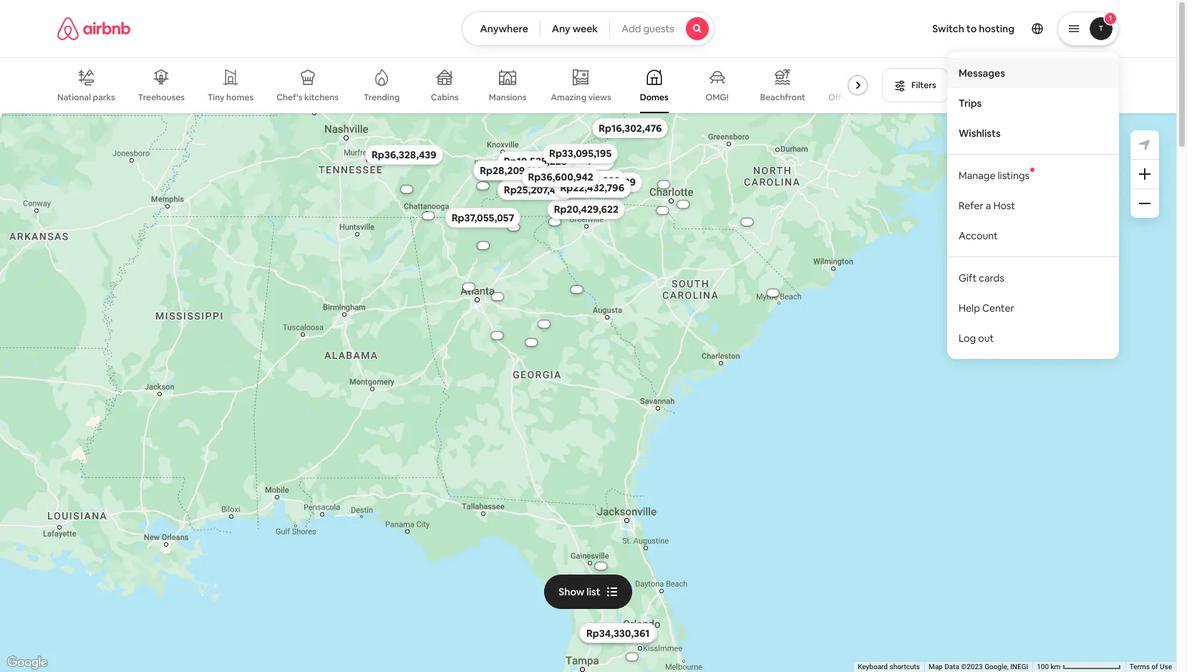 Task type: describe. For each thing, give the bounding box(es) containing it.
rp25,207,465 rp19,236,000
[[504, 181, 625, 196]]

tiny
[[208, 92, 225, 103]]

gift
[[959, 271, 977, 284]]

messages
[[959, 66, 1006, 79]]

rp10,844,016 button
[[647, 123, 676, 131]]

rp16,166,223 button
[[499, 223, 528, 231]]

wishlists
[[959, 127, 1001, 139]]

rp33,095,195 button
[[543, 144, 618, 164]]

zoom out image
[[1140, 198, 1151, 209]]

rp37,055,057 button
[[445, 208, 521, 228]]

rp9,626,992
[[457, 285, 481, 289]]

rp18,327,767
[[471, 243, 495, 248]]

terms of use
[[1130, 663, 1173, 671]]

taxes
[[1054, 80, 1076, 91]]

rp36,328,439
[[371, 148, 436, 161]]

chef's
[[277, 92, 303, 103]]

grid
[[862, 92, 878, 103]]

rp27,246,449
[[564, 287, 590, 292]]

rp18,618,414
[[761, 291, 785, 295]]

rp10,626,111
[[503, 157, 561, 170]]

switch to hosting
[[933, 22, 1015, 35]]

terms of use link
[[1130, 663, 1173, 671]]

shortcuts
[[890, 663, 921, 671]]

mansions
[[489, 92, 527, 103]]

rp36,328,439 button
[[365, 145, 443, 165]]

homes
[[226, 92, 254, 103]]

rp28,626,782 button
[[392, 186, 421, 193]]

listings
[[998, 169, 1030, 182]]

log out
[[959, 331, 995, 344]]

show
[[559, 585, 585, 598]]

rp33,095,195
[[549, 147, 612, 160]]

messages link
[[948, 58, 1120, 88]]

rp13,823,061 button
[[530, 321, 558, 328]]

rp10,535,223 button
[[497, 151, 573, 171]]

rp36,600,942 rp22,432,796
[[528, 171, 624, 194]]

has notifications image
[[1031, 167, 1035, 172]]

domes
[[640, 92, 669, 103]]

rp20,429,622 button
[[548, 199, 625, 219]]

rp26,156,446 button
[[523, 167, 599, 187]]

of
[[1152, 663, 1159, 671]]

use
[[1161, 663, 1173, 671]]

to
[[967, 22, 977, 35]]

switch to hosting link
[[924, 14, 1024, 44]]

terms
[[1130, 663, 1151, 671]]

parks
[[93, 92, 115, 103]]

rp13,169,028
[[547, 154, 608, 167]]

rp19,236,000 button
[[554, 178, 631, 198]]

rp10,626,111 button
[[496, 154, 568, 174]]

rp36,546,504 rp21,342,948 rp28,626,782
[[394, 182, 677, 192]]

rp16,347,839
[[574, 176, 636, 189]]

rp12,451,646 button
[[506, 153, 581, 173]]

national
[[57, 92, 91, 103]]

help
[[959, 301, 981, 314]]

map data ©2023 google, inegi
[[929, 663, 1029, 671]]

off-
[[829, 92, 845, 103]]

rp11,461,599
[[416, 213, 440, 218]]

amazing views
[[551, 92, 612, 103]]

google map
showing 74 stays. region
[[0, 102, 1177, 672]]

map
[[929, 663, 943, 671]]

any week button
[[540, 11, 611, 46]]

rp22,432,796 button
[[554, 178, 631, 198]]

rp27,246,449 button
[[563, 286, 591, 293]]

account
[[959, 229, 999, 242]]

log
[[959, 331, 977, 344]]

any
[[552, 22, 571, 35]]

total
[[1004, 80, 1023, 91]]

rp21,342,948
[[470, 184, 496, 188]]

help center
[[959, 301, 1015, 314]]

rp25,207,465 button
[[497, 180, 574, 200]]

add guests
[[622, 22, 675, 35]]

rp25,793,214 button
[[483, 293, 512, 300]]

rp18,327,767 rp16,166,223
[[471, 225, 526, 248]]

refer a host
[[959, 199, 1016, 212]]



Task type: vqa. For each thing, say whether or not it's contained in the screenshot.
Notifications
no



Task type: locate. For each thing, give the bounding box(es) containing it.
rp36,546,504
[[651, 182, 677, 187]]

rp22,432,796
[[560, 181, 624, 194]]

list
[[587, 585, 601, 598]]

rp10,989,341 button
[[733, 218, 762, 226]]

gift cards link
[[948, 263, 1120, 293]]

rp19,236,000
[[560, 181, 625, 194]]

100 km
[[1038, 663, 1063, 671]]

rp21,342,948 button
[[469, 182, 497, 189]]

profile element
[[732, 0, 1120, 359]]

keyboard shortcuts
[[858, 663, 921, 671]]

rp27,954,760 button
[[473, 160, 549, 180]]

rp25,793,214
[[485, 294, 510, 299]]

rp36,600,942
[[528, 171, 593, 184]]

treehouses
[[138, 92, 185, 103]]

None search field
[[462, 11, 715, 46]]

wishlists link
[[948, 118, 1120, 148]]

rp34,330,361 button
[[580, 623, 656, 643]]

group containing national parks
[[57, 57, 878, 113]]

rp37,055,057
[[452, 211, 514, 224]]

google,
[[985, 663, 1009, 671]]

rp33,095,195 rp28,209,116
[[480, 147, 612, 177]]

amazing
[[551, 92, 587, 103]]

account link
[[948, 220, 1120, 250]]

filters button
[[883, 68, 949, 102]]

rp18,618,414 button
[[759, 289, 787, 297]]

host
[[994, 199, 1016, 212]]

rp16,347,839 button
[[567, 172, 642, 192]]

gift cards
[[959, 271, 1005, 284]]

keyboard shortcuts button
[[858, 662, 921, 672]]

rp10,535,223
[[504, 155, 567, 168]]

zoom in image
[[1140, 168, 1151, 180]]

rp12,442,571
[[620, 655, 644, 659]]

100 km button
[[1033, 662, 1126, 672]]

omg!
[[706, 92, 729, 103]]

manage listings link
[[948, 160, 1120, 190]]

manage listings
[[959, 169, 1030, 182]]

rp20,429,622
[[554, 203, 619, 216]]

anywhere
[[480, 22, 529, 35]]

group
[[57, 57, 878, 113]]

guests
[[644, 22, 675, 35]]

rp23,341,023
[[485, 333, 510, 338]]

display total before taxes button
[[960, 68, 1120, 102]]

beachfront
[[761, 92, 806, 103]]

trips link
[[948, 88, 1120, 118]]

rp34,058,022
[[555, 174, 620, 187]]

100
[[1038, 663, 1050, 671]]

refer
[[959, 199, 984, 212]]

rp40,506,205 button
[[579, 623, 657, 643]]

rp11,461,599 button
[[414, 212, 442, 219]]

rp10,844,016
[[649, 125, 674, 129]]

log out button
[[948, 323, 1120, 353]]

display
[[973, 80, 1002, 91]]

rp36,546,504 button
[[649, 181, 678, 188]]

cabins
[[431, 92, 459, 103]]

data
[[945, 663, 960, 671]]

rp34,058,022 button
[[549, 170, 627, 190]]

views
[[589, 92, 612, 103]]

hosting
[[980, 22, 1015, 35]]

rp26,156,446
[[529, 171, 592, 184]]

rp34,330,361
[[586, 627, 650, 639]]

rp17,346,797 button
[[541, 218, 569, 225]]

out
[[979, 331, 995, 344]]

rp28,209,116 button
[[473, 160, 548, 180]]

help center link
[[948, 293, 1120, 323]]

rp27,246,449 rp18,618,414
[[564, 287, 785, 295]]

rp12,714,915
[[519, 340, 543, 345]]

refer a host link
[[948, 190, 1120, 220]]

rp12,714,915 button
[[517, 339, 546, 346]]

add guests button
[[610, 11, 715, 46]]

rp18,327,767 button
[[469, 242, 498, 249]]

before
[[1025, 80, 1052, 91]]

rp13,823,061
[[532, 322, 557, 327]]

rp25,207,465
[[504, 184, 567, 196]]

rp11,443,454 button
[[669, 201, 698, 208]]

show list
[[559, 585, 601, 598]]

google image
[[4, 653, 51, 672]]

chef's kitchens
[[277, 92, 339, 103]]

none search field containing anywhere
[[462, 11, 715, 46]]

inegi
[[1011, 663, 1029, 671]]

rp27,954,760
[[479, 164, 542, 177]]

rp17,346,797
[[543, 220, 567, 224]]

cards
[[980, 271, 1005, 284]]

off-the-grid
[[829, 92, 878, 103]]



